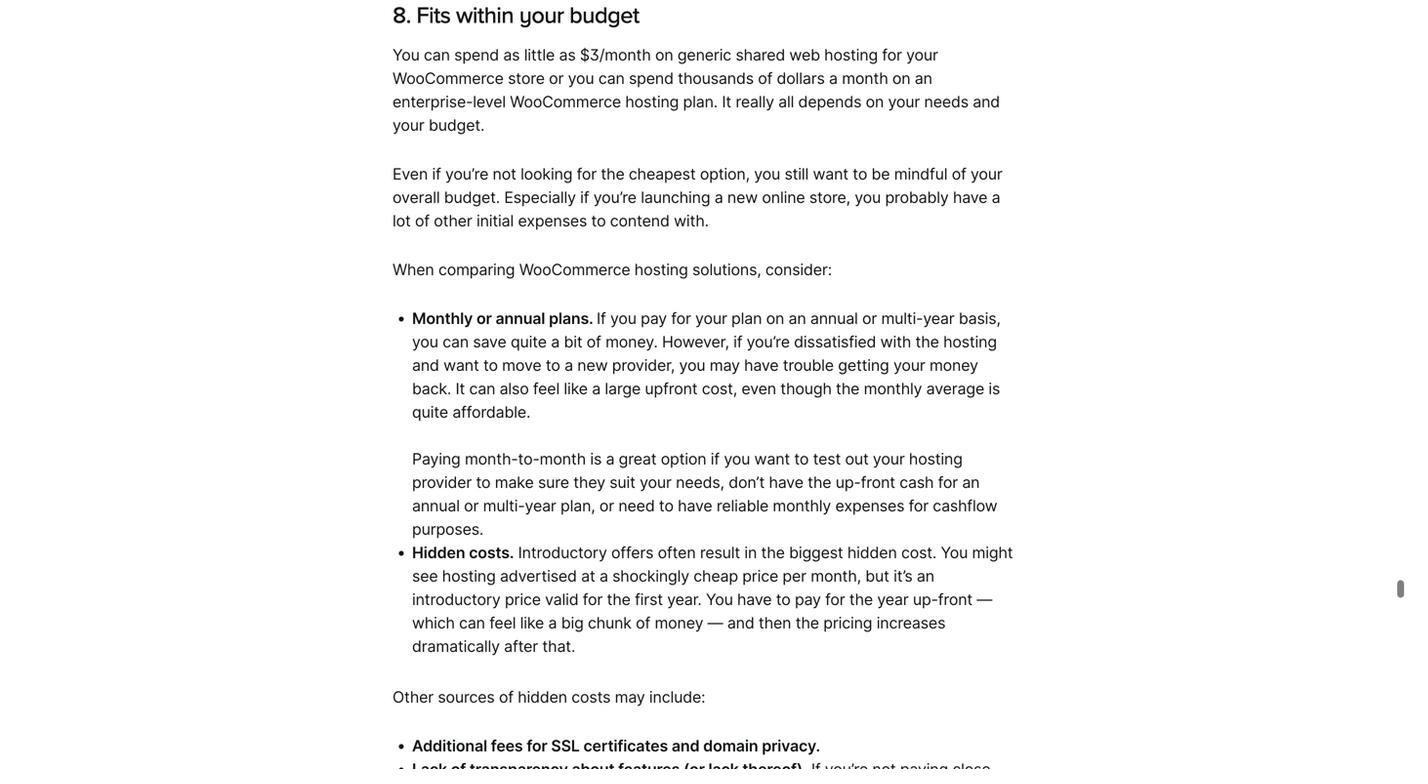Task type: locate. For each thing, give the bounding box(es) containing it.
the right in
[[761, 543, 785, 562]]

the down the test
[[808, 473, 831, 492]]

annual up dissatisfied
[[810, 309, 858, 328]]

annual down provider
[[412, 496, 460, 515]]

price down in
[[742, 567, 778, 586]]

1 vertical spatial spend
[[629, 69, 674, 88]]

if right especially
[[580, 188, 589, 207]]

you inside you can spend as little as $3/month on generic shared web hosting for your woocommerce store or you can spend thousands of dollars a month on an enterprise-level woocommerce hosting plan. it really all depends on your needs and your budget.
[[393, 46, 420, 65]]

you right if
[[610, 309, 636, 328]]

is
[[989, 379, 1000, 398], [590, 449, 602, 468]]

a right "probably"
[[992, 188, 1000, 207]]

0 horizontal spatial annual
[[412, 496, 460, 515]]

0 horizontal spatial feel
[[489, 613, 516, 632]]

as up 'store' at top left
[[503, 46, 520, 65]]

you're left not on the top left
[[445, 165, 488, 184]]

0 horizontal spatial it
[[455, 379, 465, 398]]

an up dissatisfied
[[788, 309, 806, 328]]

0 vertical spatial up-
[[836, 473, 861, 492]]

1 horizontal spatial want
[[754, 449, 790, 468]]

0 horizontal spatial new
[[577, 356, 608, 375]]

0 horizontal spatial pay
[[641, 309, 667, 328]]

cheap
[[694, 567, 738, 586]]

large
[[605, 379, 641, 398]]

0 vertical spatial expenses
[[518, 211, 587, 230]]

0 horizontal spatial front
[[861, 473, 895, 492]]

additional fees for ssl certificates and domain privacy.
[[412, 736, 820, 756]]

as right little
[[559, 46, 576, 65]]

expenses
[[518, 211, 587, 230], [835, 496, 904, 515]]

1 horizontal spatial new
[[727, 188, 758, 207]]

multi- inside if you pay for your plan on an annual or multi-year basis, you can save quite a bit of money. however, if you're dissatisfied with the hosting and want to move to a new provider, you may have trouble getting your money back. it can also feel like a large upfront cost, even though the monthly average is quite affordable.
[[881, 309, 923, 328]]

price down "advertised"
[[505, 590, 541, 609]]

0 vertical spatial it
[[722, 92, 731, 111]]

to
[[853, 165, 867, 184], [591, 211, 606, 230], [483, 356, 498, 375], [546, 356, 560, 375], [794, 449, 809, 468], [476, 473, 491, 492], [659, 496, 674, 515], [776, 590, 791, 609]]

you right the cost.
[[941, 543, 968, 562]]

you down cheap at the bottom of the page
[[706, 590, 733, 609]]

like up "after"
[[520, 613, 544, 632]]

up- inside the paying month-to-month is a great option if you want to test out your hosting provider to make sure they suit your needs, don't have the up-front cash for an annual or multi-year plan, or need to have reliable monthly expenses for cashflow purposes.
[[836, 473, 861, 492]]

2 horizontal spatial year
[[923, 309, 954, 328]]

a up "depends"
[[829, 69, 838, 88]]

pay down per
[[795, 590, 821, 609]]

store,
[[809, 188, 850, 207]]

you
[[568, 69, 594, 88], [754, 165, 780, 184], [855, 188, 881, 207], [610, 309, 636, 328], [412, 332, 438, 351], [679, 356, 705, 375], [724, 449, 750, 468]]

0 vertical spatial price
[[742, 567, 778, 586]]

8. fits within your budget
[[393, 2, 639, 27]]

2 vertical spatial you're
[[747, 332, 790, 351]]

you're
[[445, 165, 488, 184], [593, 188, 637, 207], [747, 332, 790, 351]]

0 vertical spatial month
[[842, 69, 888, 88]]

contend
[[610, 211, 670, 230]]

0 vertical spatial you're
[[445, 165, 488, 184]]

1 vertical spatial new
[[577, 356, 608, 375]]

option,
[[700, 165, 750, 184]]

you up online
[[754, 165, 780, 184]]

up-
[[836, 473, 861, 492], [913, 590, 938, 609]]

and right needs
[[973, 92, 1000, 111]]

0 horizontal spatial is
[[590, 449, 602, 468]]

an inside if you pay for your plan on an annual or multi-year basis, you can save quite a bit of money. however, if you're dissatisfied with the hosting and want to move to a new provider, you may have trouble getting your money back. it can also feel like a large upfront cost, even though the monthly average is quite affordable.
[[788, 309, 806, 328]]

shockingly
[[612, 567, 689, 586]]

include:
[[649, 688, 705, 707]]

to inside introductory offers often result in the biggest hidden cost. you might see hosting advertised at a shockingly cheap price per month, but it's an introductory price valid for the first year. you have to pay for the year up-front — which can feel like a big chunk of money — and then the pricing increases dramatically after that.
[[776, 590, 791, 609]]

for right web
[[882, 46, 902, 65]]

your up little
[[519, 2, 564, 27]]

1 vertical spatial like
[[520, 613, 544, 632]]

may
[[710, 356, 740, 375], [615, 688, 645, 707]]

year inside the paying month-to-month is a great option if you want to test out your hosting provider to make sure they suit your needs, don't have the up-front cash for an annual or multi-year plan, or need to have reliable monthly expenses for cashflow purposes.
[[525, 496, 556, 515]]

annual
[[496, 309, 545, 328], [810, 309, 858, 328], [412, 496, 460, 515]]

hidden left costs at the left of the page
[[518, 688, 567, 707]]

hidden up but at the bottom of page
[[847, 543, 897, 562]]

0 vertical spatial feel
[[533, 379, 560, 398]]

have up even
[[744, 356, 779, 375]]

to left the test
[[794, 449, 809, 468]]

of down first
[[636, 613, 650, 632]]

budget. inside you can spend as little as $3/month on generic shared web hosting for your woocommerce store or you can spend thousands of dollars a month on an enterprise-level woocommerce hosting plan. it really all depends on your needs and your budget.
[[429, 116, 485, 135]]

fits
[[416, 2, 450, 27]]

needs
[[924, 92, 969, 111]]

0 vertical spatial is
[[989, 379, 1000, 398]]

money inside if you pay for your plan on an annual or multi-year basis, you can save quite a bit of money. however, if you're dissatisfied with the hosting and want to move to a new provider, you may have trouble getting your money back. it can also feel like a large upfront cost, even though the monthly average is quite affordable.
[[929, 356, 978, 375]]

2 vertical spatial year
[[877, 590, 909, 609]]

if
[[597, 309, 606, 328]]

1 horizontal spatial you
[[706, 590, 733, 609]]

your down great at the left bottom of the page
[[640, 473, 672, 492]]

2 horizontal spatial you
[[941, 543, 968, 562]]

multi-
[[881, 309, 923, 328], [483, 496, 525, 515]]

0 horizontal spatial monthly
[[773, 496, 831, 515]]

1 vertical spatial quite
[[412, 403, 448, 422]]

1 horizontal spatial like
[[564, 379, 588, 398]]

hidden
[[847, 543, 897, 562], [518, 688, 567, 707]]

1 horizontal spatial money
[[929, 356, 978, 375]]

2 horizontal spatial annual
[[810, 309, 858, 328]]

1 horizontal spatial feel
[[533, 379, 560, 398]]

0 horizontal spatial want
[[443, 356, 479, 375]]

0 vertical spatial quite
[[511, 332, 547, 351]]

a right at
[[599, 567, 608, 586]]

plans.
[[549, 309, 593, 328]]

month-
[[465, 449, 518, 468]]

0 horizontal spatial you
[[393, 46, 420, 65]]

0 vertical spatial you
[[393, 46, 420, 65]]

pay
[[641, 309, 667, 328], [795, 590, 821, 609]]

budget
[[569, 2, 639, 27]]

or up dissatisfied
[[862, 309, 877, 328]]

expenses inside the paying month-to-month is a great option if you want to test out your hosting provider to make sure they suit your needs, don't have the up-front cash for an annual or multi-year plan, or need to have reliable monthly expenses for cashflow purposes.
[[835, 496, 904, 515]]

might
[[972, 543, 1013, 562]]

spend down within
[[454, 46, 499, 65]]

1 horizontal spatial quite
[[511, 332, 547, 351]]

hosting right web
[[824, 46, 878, 65]]

1 vertical spatial up-
[[913, 590, 938, 609]]

1 vertical spatial year
[[525, 496, 556, 515]]

solutions,
[[692, 260, 761, 279]]

multi- inside the paying month-to-month is a great option if you want to test out your hosting provider to make sure they suit your needs, don't have the up-front cash for an annual or multi-year plan, or need to have reliable monthly expenses for cashflow purposes.
[[483, 496, 525, 515]]

monthly
[[412, 309, 473, 328]]

have right "probably"
[[953, 188, 987, 207]]

you inside you can spend as little as $3/month on generic shared web hosting for your woocommerce store or you can spend thousands of dollars a month on an enterprise-level woocommerce hosting plan. it really all depends on your needs and your budget.
[[568, 69, 594, 88]]

you down $3/month
[[568, 69, 594, 88]]

1 horizontal spatial may
[[710, 356, 740, 375]]

you down however,
[[679, 356, 705, 375]]

and
[[973, 92, 1000, 111], [412, 356, 439, 375], [727, 613, 754, 632], [672, 736, 699, 756]]

0 vertical spatial money
[[929, 356, 978, 375]]

and up back.
[[412, 356, 439, 375]]

0 horizontal spatial hidden
[[518, 688, 567, 707]]

offers
[[611, 543, 654, 562]]

a left bit
[[551, 332, 560, 351]]

for inside even if you're not looking for the cheapest option, you still want to be mindful of your overall budget. especially if you're launching a new online store, you probably have a lot of other initial expenses to contend with.
[[577, 165, 597, 184]]

for up cashflow
[[938, 473, 958, 492]]

if you pay for your plan on an annual or multi-year basis, you can save quite a bit of money. however, if you're dissatisfied with the hosting and want to move to a new provider, you may have trouble getting your money back. it can also feel like a large upfront cost, even though the monthly average is quite affordable.
[[412, 309, 1001, 422]]

1 as from the left
[[503, 46, 520, 65]]

0 vertical spatial year
[[923, 309, 954, 328]]

hosting up cash
[[909, 449, 963, 468]]

1 vertical spatial it
[[455, 379, 465, 398]]

0 horizontal spatial as
[[503, 46, 520, 65]]

enterprise-
[[393, 92, 473, 111]]

0 horizontal spatial price
[[505, 590, 541, 609]]

test
[[813, 449, 841, 468]]

expenses down especially
[[518, 211, 587, 230]]

on right plan
[[766, 309, 784, 328]]

new down bit
[[577, 356, 608, 375]]

for inside if you pay for your plan on an annual or multi-year basis, you can save quite a bit of money. however, if you're dissatisfied with the hosting and want to move to a new provider, you may have trouble getting your money back. it can also feel like a large upfront cost, even though the monthly average is quite affordable.
[[671, 309, 691, 328]]

your left needs
[[888, 92, 920, 111]]

— down cheap at the bottom of the page
[[708, 613, 723, 632]]

multi- down make in the left of the page
[[483, 496, 525, 515]]

comparing
[[438, 260, 515, 279]]

pay up 'money.' in the top of the page
[[641, 309, 667, 328]]

for up however,
[[671, 309, 691, 328]]

budget. up other
[[444, 188, 500, 207]]

0 vertical spatial multi-
[[881, 309, 923, 328]]

can down the monthly on the top left of the page
[[443, 332, 469, 351]]

1 vertical spatial multi-
[[483, 496, 525, 515]]

an
[[915, 69, 932, 88], [788, 309, 806, 328], [962, 473, 980, 492], [917, 567, 934, 586]]

can down $3/month
[[598, 69, 625, 88]]

1 horizontal spatial is
[[989, 379, 1000, 398]]

0 vertical spatial like
[[564, 379, 588, 398]]

a down bit
[[564, 356, 573, 375]]

1 vertical spatial front
[[938, 590, 973, 609]]

2 vertical spatial want
[[754, 449, 790, 468]]

annual inside if you pay for your plan on an annual or multi-year basis, you can save quite a bit of money. however, if you're dissatisfied with the hosting and want to move to a new provider, you may have trouble getting your money back. it can also feel like a large upfront cost, even though the monthly average is quite affordable.
[[810, 309, 858, 328]]

even
[[741, 379, 776, 398]]

want inside the paying month-to-month is a great option if you want to test out your hosting provider to make sure they suit your needs, don't have the up-front cash for an annual or multi-year plan, or need to have reliable monthly expenses for cashflow purposes.
[[754, 449, 790, 468]]

you can spend as little as $3/month on generic shared web hosting for your woocommerce store or you can spend thousands of dollars a month on an enterprise-level woocommerce hosting plan. it really all depends on your needs and your budget.
[[393, 46, 1000, 135]]

1 horizontal spatial price
[[742, 567, 778, 586]]

or inside you can spend as little as $3/month on generic shared web hosting for your woocommerce store or you can spend thousands of dollars a month on an enterprise-level woocommerce hosting plan. it really all depends on your needs and your budget.
[[549, 69, 564, 88]]

1 horizontal spatial hidden
[[847, 543, 897, 562]]

and left then
[[727, 613, 754, 632]]

the up pricing
[[849, 590, 873, 609]]

0 vertical spatial want
[[813, 165, 848, 184]]

overall
[[393, 188, 440, 207]]

for
[[882, 46, 902, 65], [577, 165, 597, 184], [671, 309, 691, 328], [938, 473, 958, 492], [909, 496, 929, 515], [583, 590, 603, 609], [825, 590, 845, 609], [527, 736, 547, 756]]

woocommerce
[[393, 69, 504, 88], [510, 92, 621, 111], [519, 260, 630, 279]]

if down plan
[[733, 332, 742, 351]]

0 vertical spatial hidden
[[847, 543, 897, 562]]

hosting down hidden costs.
[[442, 567, 496, 586]]

an inside the paying month-to-month is a great option if you want to test out your hosting provider to make sure they suit your needs, don't have the up-front cash for an annual or multi-year plan, or need to have reliable monthly expenses for cashflow purposes.
[[962, 473, 980, 492]]

0 horizontal spatial expenses
[[518, 211, 587, 230]]

of right the sources
[[499, 688, 514, 707]]

may inside if you pay for your plan on an annual or multi-year basis, you can save quite a bit of money. however, if you're dissatisfied with the hosting and want to move to a new provider, you may have trouble getting your money back. it can also feel like a large upfront cost, even though the monthly average is quite affordable.
[[710, 356, 740, 375]]

the right with
[[915, 332, 939, 351]]

like inside introductory offers often result in the biggest hidden cost. you might see hosting advertised at a shockingly cheap price per month, but it's an introductory price valid for the first year. you have to pay for the year up-front — which can feel like a big chunk of money — and then the pricing increases dramatically after that.
[[520, 613, 544, 632]]

1 vertical spatial expenses
[[835, 496, 904, 515]]

1 vertical spatial want
[[443, 356, 479, 375]]

1 horizontal spatial it
[[722, 92, 731, 111]]

can down the fits
[[424, 46, 450, 65]]

expenses inside even if you're not looking for the cheapest option, you still want to be mindful of your overall budget. especially if you're launching a new online store, you probably have a lot of other initial expenses to contend with.
[[518, 211, 587, 230]]

woocommerce up "enterprise-"
[[393, 69, 504, 88]]

new down option,
[[727, 188, 758, 207]]

0 vertical spatial monthly
[[864, 379, 922, 398]]

1 vertical spatial feel
[[489, 613, 516, 632]]

when
[[393, 260, 434, 279]]

2 vertical spatial you
[[706, 590, 733, 609]]

online
[[762, 188, 805, 207]]

money down year.
[[655, 613, 703, 632]]

front inside the paying month-to-month is a great option if you want to test out your hosting provider to make sure they suit your needs, don't have the up-front cash for an annual or multi-year plan, or need to have reliable monthly expenses for cashflow purposes.
[[861, 473, 895, 492]]

certificates
[[583, 736, 668, 756]]

with
[[880, 332, 911, 351]]

2 horizontal spatial want
[[813, 165, 848, 184]]

may up cost,
[[710, 356, 740, 375]]

hosting down 'basis,'
[[943, 332, 997, 351]]

0 horizontal spatial money
[[655, 613, 703, 632]]

1 horizontal spatial up-
[[913, 590, 938, 609]]

biggest
[[789, 543, 843, 562]]

year down sure
[[525, 496, 556, 515]]

if inside if you pay for your plan on an annual or multi-year basis, you can save quite a bit of money. however, if you're dissatisfied with the hosting and want to move to a new provider, you may have trouble getting your money back. it can also feel like a large upfront cost, even though the monthly average is quite affordable.
[[733, 332, 742, 351]]

0 vertical spatial pay
[[641, 309, 667, 328]]

and inside you can spend as little as $3/month on generic shared web hosting for your woocommerce store or you can spend thousands of dollars a month on an enterprise-level woocommerce hosting plan. it really all depends on your needs and your budget.
[[973, 92, 1000, 111]]

additional
[[412, 736, 487, 756]]

1 horizontal spatial pay
[[795, 590, 821, 609]]

to left contend
[[591, 211, 606, 230]]

1 vertical spatial month
[[540, 449, 586, 468]]

still
[[784, 165, 809, 184]]

an right it's
[[917, 567, 934, 586]]

monthly down getting
[[864, 379, 922, 398]]

1 vertical spatial money
[[655, 613, 703, 632]]

budget. inside even if you're not looking for the cheapest option, you still want to be mindful of your overall budget. especially if you're launching a new online store, you probably have a lot of other initial expenses to contend with.
[[444, 188, 500, 207]]

if inside the paying month-to-month is a great option if you want to test out your hosting provider to make sure they suit your needs, don't have the up-front cash for an annual or multi-year plan, or need to have reliable monthly expenses for cashflow purposes.
[[711, 449, 720, 468]]

for right looking
[[577, 165, 597, 184]]

can down introductory in the left bottom of the page
[[459, 613, 485, 632]]

you're down plan
[[747, 332, 790, 351]]

0 vertical spatial may
[[710, 356, 740, 375]]

an up cashflow
[[962, 473, 980, 492]]

woocommerce up plans.
[[519, 260, 630, 279]]

1 horizontal spatial monthly
[[864, 379, 922, 398]]

0 vertical spatial —
[[977, 590, 992, 609]]

of inside you can spend as little as $3/month on generic shared web hosting for your woocommerce store or you can spend thousands of dollars a month on an enterprise-level woocommerce hosting plan. it really all depends on your needs and your budget.
[[758, 69, 773, 88]]

an up needs
[[915, 69, 932, 88]]

1 vertical spatial —
[[708, 613, 723, 632]]

0 vertical spatial new
[[727, 188, 758, 207]]

front inside introductory offers often result in the biggest hidden cost. you might see hosting advertised at a shockingly cheap price per month, but it's an introductory price valid for the first year. you have to pay for the year up-front — which can feel like a big chunk of money — and then the pricing increases dramatically after that.
[[938, 590, 973, 609]]

big
[[561, 613, 584, 632]]

little
[[524, 46, 555, 65]]

costs.
[[469, 543, 514, 562]]

0 horizontal spatial may
[[615, 688, 645, 707]]

if
[[432, 165, 441, 184], [580, 188, 589, 207], [733, 332, 742, 351], [711, 449, 720, 468]]

plan,
[[560, 496, 595, 515]]

—
[[977, 590, 992, 609], [708, 613, 723, 632]]

0 horizontal spatial year
[[525, 496, 556, 515]]

is inside the paying month-to-month is a great option if you want to test out your hosting provider to make sure they suit your needs, don't have the up-front cash for an annual or multi-year plan, or need to have reliable monthly expenses for cashflow purposes.
[[590, 449, 602, 468]]

year inside introductory offers often result in the biggest hidden cost. you might see hosting advertised at a shockingly cheap price per month, but it's an introductory price valid for the first year. you have to pay for the year up-front — which can feel like a big chunk of money — and then the pricing increases dramatically after that.
[[877, 590, 909, 609]]

0 vertical spatial spend
[[454, 46, 499, 65]]

spend down $3/month
[[629, 69, 674, 88]]

want up the don't
[[754, 449, 790, 468]]

0 vertical spatial budget.
[[429, 116, 485, 135]]

that.
[[542, 637, 575, 656]]

1 vertical spatial you
[[941, 543, 968, 562]]

price
[[742, 567, 778, 586], [505, 590, 541, 609]]

monthly or annual plans.
[[412, 309, 597, 328]]

month inside the paying month-to-month is a great option if you want to test out your hosting provider to make sure they suit your needs, don't have the up-front cash for an annual or multi-year plan, or need to have reliable monthly expenses for cashflow purposes.
[[540, 449, 586, 468]]

budget. down "enterprise-"
[[429, 116, 485, 135]]

$3/month
[[580, 46, 651, 65]]

feel up "after"
[[489, 613, 516, 632]]

monthly up biggest
[[773, 496, 831, 515]]

0 horizontal spatial quite
[[412, 403, 448, 422]]

your inside even if you're not looking for the cheapest option, you still want to be mindful of your overall budget. especially if you're launching a new online store, you probably have a lot of other initial expenses to contend with.
[[971, 165, 1002, 184]]

as
[[503, 46, 520, 65], [559, 46, 576, 65]]

you're up contend
[[593, 188, 637, 207]]

want inside if you pay for your plan on an annual or multi-year basis, you can save quite a bit of money. however, if you're dissatisfied with the hosting and want to move to a new provider, you may have trouble getting your money back. it can also feel like a large upfront cost, even though the monthly average is quite affordable.
[[443, 356, 479, 375]]

like down bit
[[564, 379, 588, 398]]

advertised
[[500, 567, 577, 586]]

0 horizontal spatial multi-
[[483, 496, 525, 515]]

after
[[504, 637, 538, 656]]

1 vertical spatial pay
[[795, 590, 821, 609]]

0 vertical spatial front
[[861, 473, 895, 492]]

cost,
[[702, 379, 737, 398]]

to down the month-
[[476, 473, 491, 492]]

1 horizontal spatial you're
[[593, 188, 637, 207]]

0 horizontal spatial month
[[540, 449, 586, 468]]

have up then
[[737, 590, 772, 609]]

year.
[[667, 590, 702, 609]]

front
[[861, 473, 895, 492], [938, 590, 973, 609]]

year
[[923, 309, 954, 328], [525, 496, 556, 515], [877, 590, 909, 609]]

multi- up with
[[881, 309, 923, 328]]

woocommerce down 'store' at top left
[[510, 92, 621, 111]]

1 horizontal spatial month
[[842, 69, 888, 88]]

1 horizontal spatial front
[[938, 590, 973, 609]]

1 vertical spatial monthly
[[773, 496, 831, 515]]

or down little
[[549, 69, 564, 88]]

can inside introductory offers often result in the biggest hidden cost. you might see hosting advertised at a shockingly cheap price per month, but it's an introductory price valid for the first year. you have to pay for the year up-front — which can feel like a big chunk of money — and then the pricing increases dramatically after that.
[[459, 613, 485, 632]]

2 horizontal spatial you're
[[747, 332, 790, 351]]

average
[[926, 379, 984, 398]]

for inside you can spend as little as $3/month on generic shared web hosting for your woocommerce store or you can spend thousands of dollars a month on an enterprise-level woocommerce hosting plan. it really all depends on your needs and your budget.
[[882, 46, 902, 65]]

money up the average
[[929, 356, 978, 375]]



Task type: vqa. For each thing, say whether or not it's contained in the screenshot.
Introductory offers often result in the biggest hidden cost. You might see hosting advertised at a shockingly cheap price per month, but it's an introductory price valid for the first year. You have to pay for the year up-front — which can feel like a big chunk of money — and then the pricing increases dramatically after that.
yes



Task type: describe. For each thing, give the bounding box(es) containing it.
you down the monthly on the top left of the page
[[412, 332, 438, 351]]

the up chunk
[[607, 590, 631, 609]]

need
[[618, 496, 655, 515]]

2 as from the left
[[559, 46, 576, 65]]

a down option,
[[714, 188, 723, 207]]

ssl
[[551, 736, 580, 756]]

2 vertical spatial woocommerce
[[519, 260, 630, 279]]

new inside even if you're not looking for the cheapest option, you still want to be mindful of your overall budget. especially if you're launching a new online store, you probably have a lot of other initial expenses to contend with.
[[727, 188, 758, 207]]

the right then
[[795, 613, 819, 632]]

provider
[[412, 473, 472, 492]]

hosting inside if you pay for your plan on an annual or multi-year basis, you can save quite a bit of money. however, if you're dissatisfied with the hosting and want to move to a new provider, you may have trouble getting your money back. it can also feel like a large upfront cost, even though the monthly average is quite affordable.
[[943, 332, 997, 351]]

valid
[[545, 590, 579, 609]]

hosting left plan.
[[625, 92, 679, 111]]

they
[[573, 473, 605, 492]]

per
[[782, 567, 806, 586]]

to left be
[[853, 165, 867, 184]]

1 horizontal spatial —
[[977, 590, 992, 609]]

for left ssl
[[527, 736, 547, 756]]

lot
[[393, 211, 411, 230]]

a left 'big'
[[548, 613, 557, 632]]

needs,
[[676, 473, 724, 492]]

0 vertical spatial woocommerce
[[393, 69, 504, 88]]

a left large
[[592, 379, 601, 398]]

of right lot on the left of the page
[[415, 211, 430, 230]]

pay inside if you pay for your plan on an annual or multi-year basis, you can save quite a bit of money. however, if you're dissatisfied with the hosting and want to move to a new provider, you may have trouble getting your money back. it can also feel like a large upfront cost, even though the monthly average is quite affordable.
[[641, 309, 667, 328]]

your right out at the bottom right
[[873, 449, 905, 468]]

of inside if you pay for your plan on an annual or multi-year basis, you can save quite a bit of money. however, if you're dissatisfied with the hosting and want to move to a new provider, you may have trouble getting your money back. it can also feel like a large upfront cost, even though the monthly average is quite affordable.
[[587, 332, 601, 351]]

basis,
[[959, 309, 1001, 328]]

web
[[789, 46, 820, 65]]

really
[[736, 92, 774, 111]]

even
[[393, 165, 428, 184]]

see
[[412, 567, 438, 586]]

dollars
[[777, 69, 825, 88]]

of inside introductory offers often result in the biggest hidden cost. you might see hosting advertised at a shockingly cheap price per month, but it's an introductory price valid for the first year. you have to pay for the year up-front — which can feel like a big chunk of money — and then the pricing increases dramatically after that.
[[636, 613, 650, 632]]

shared
[[736, 46, 785, 65]]

pay inside introductory offers often result in the biggest hidden cost. you might see hosting advertised at a shockingly cheap price per month, but it's an introductory price valid for the first year. you have to pay for the year up-front — which can feel like a big chunk of money — and then the pricing increases dramatically after that.
[[795, 590, 821, 609]]

your down with
[[893, 356, 925, 375]]

in
[[744, 543, 757, 562]]

new inside if you pay for your plan on an annual or multi-year basis, you can save quite a bit of money. however, if you're dissatisfied with the hosting and want to move to a new provider, you may have trouble getting your money back. it can also feel like a large upfront cost, even though the monthly average is quite affordable.
[[577, 356, 608, 375]]

not
[[493, 165, 516, 184]]

have right the don't
[[769, 473, 803, 492]]

money inside introductory offers often result in the biggest hidden cost. you might see hosting advertised at a shockingly cheap price per month, but it's an introductory price valid for the first year. you have to pay for the year up-front — which can feel like a big chunk of money — and then the pricing increases dramatically after that.
[[655, 613, 703, 632]]

or inside if you pay for your plan on an annual or multi-year basis, you can save quite a bit of money. however, if you're dissatisfied with the hosting and want to move to a new provider, you may have trouble getting your money back. it can also feel like a large upfront cost, even though the monthly average is quite affordable.
[[862, 309, 877, 328]]

on right "depends"
[[866, 92, 884, 111]]

monthly inside the paying month-to-month is a great option if you want to test out your hosting provider to make sure they suit your needs, don't have the up-front cash for an annual or multi-year plan, or need to have reliable monthly expenses for cashflow purposes.
[[773, 496, 831, 515]]

introductory
[[412, 590, 501, 609]]

plan.
[[683, 92, 718, 111]]

with.
[[674, 211, 709, 230]]

a inside you can spend as little as $3/month on generic shared web hosting for your woocommerce store or you can spend thousands of dollars a month on an enterprise-level woocommerce hosting plan. it really all depends on your needs and your budget.
[[829, 69, 838, 88]]

and left domain
[[672, 736, 699, 756]]

though
[[780, 379, 832, 398]]

and inside introductory offers often result in the biggest hidden cost. you might see hosting advertised at a shockingly cheap price per month, but it's an introductory price valid for the first year. you have to pay for the year up-front — which can feel like a big chunk of money — and then the pricing increases dramatically after that.
[[727, 613, 754, 632]]

1 vertical spatial price
[[505, 590, 541, 609]]

hidden inside introductory offers often result in the biggest hidden cost. you might see hosting advertised at a shockingly cheap price per month, but it's an introductory price valid for the first year. you have to pay for the year up-front — which can feel like a big chunk of money — and then the pricing increases dramatically after that.
[[847, 543, 897, 562]]

annual inside the paying month-to-month is a great option if you want to test out your hosting provider to make sure they suit your needs, don't have the up-front cash for an annual or multi-year plan, or need to have reliable monthly expenses for cashflow purposes.
[[412, 496, 460, 515]]

8.
[[393, 2, 411, 27]]

probably
[[885, 188, 949, 207]]

or up save
[[476, 309, 492, 328]]

sure
[[538, 473, 569, 492]]

to down save
[[483, 356, 498, 375]]

cheapest
[[629, 165, 696, 184]]

affordable.
[[452, 403, 530, 422]]

feel inside introductory offers often result in the biggest hidden cost. you might see hosting advertised at a shockingly cheap price per month, but it's an introductory price valid for the first year. you have to pay for the year up-front — which can feel like a big chunk of money — and then the pricing increases dramatically after that.
[[489, 613, 516, 632]]

looking
[[520, 165, 572, 184]]

month,
[[811, 567, 861, 586]]

is inside if you pay for your plan on an annual or multi-year basis, you can save quite a bit of money. however, if you're dissatisfied with the hosting and want to move to a new provider, you may have trouble getting your money back. it can also feel like a large upfront cost, even though the monthly average is quite affordable.
[[989, 379, 1000, 398]]

cashflow
[[933, 496, 997, 515]]

level
[[473, 92, 506, 111]]

have inside introductory offers often result in the biggest hidden cost. you might see hosting advertised at a shockingly cheap price per month, but it's an introductory price valid for the first year. you have to pay for the year up-front — which can feel like a big chunk of money — and then the pricing increases dramatically after that.
[[737, 590, 772, 609]]

year inside if you pay for your plan on an annual or multi-year basis, you can save quite a bit of money. however, if you're dissatisfied with the hosting and want to move to a new provider, you may have trouble getting your money back. it can also feel like a large upfront cost, even though the monthly average is quite affordable.
[[923, 309, 954, 328]]

an inside you can spend as little as $3/month on generic shared web hosting for your woocommerce store or you can spend thousands of dollars a month on an enterprise-level woocommerce hosting plan. it really all depends on your needs and your budget.
[[915, 69, 932, 88]]

your up however,
[[695, 309, 727, 328]]

other
[[393, 688, 434, 707]]

all
[[778, 92, 794, 111]]

hosting down contend
[[634, 260, 688, 279]]

purposes.
[[412, 520, 483, 539]]

be
[[871, 165, 890, 184]]

dissatisfied
[[794, 332, 876, 351]]

or down suit
[[599, 496, 614, 515]]

privacy.
[[762, 736, 820, 756]]

have inside even if you're not looking for the cheapest option, you still want to be mindful of your overall budget. especially if you're launching a new online store, you probably have a lot of other initial expenses to contend with.
[[953, 188, 987, 207]]

hosting inside the paying month-to-month is a great option if you want to test out your hosting provider to make sure they suit your needs, don't have the up-front cash for an annual or multi-year plan, or need to have reliable monthly expenses for cashflow purposes.
[[909, 449, 963, 468]]

make
[[495, 473, 534, 492]]

to-
[[518, 449, 540, 468]]

for down the month,
[[825, 590, 845, 609]]

hosting inside introductory offers often result in the biggest hidden cost. you might see hosting advertised at a shockingly cheap price per month, but it's an introductory price valid for the first year. you have to pay for the year up-front — which can feel like a big chunk of money — and then the pricing increases dramatically after that.
[[442, 567, 496, 586]]

1 horizontal spatial spend
[[629, 69, 674, 88]]

other sources of hidden costs may include:
[[393, 688, 710, 707]]

you're inside if you pay for your plan on an annual or multi-year basis, you can save quite a bit of money. however, if you're dissatisfied with the hosting and want to move to a new provider, you may have trouble getting your money back. it can also feel like a large upfront cost, even though the monthly average is quite affordable.
[[747, 332, 790, 351]]

1 horizontal spatial annual
[[496, 309, 545, 328]]

domain
[[703, 736, 758, 756]]

0 horizontal spatial spend
[[454, 46, 499, 65]]

bit
[[564, 332, 582, 351]]

cash
[[899, 473, 934, 492]]

consider:
[[765, 260, 832, 279]]

option
[[661, 449, 706, 468]]

back.
[[412, 379, 451, 398]]

up- inside introductory offers often result in the biggest hidden cost. you might see hosting advertised at a shockingly cheap price per month, but it's an introductory price valid for the first year. you have to pay for the year up-front — which can feel like a big chunk of money — and then the pricing increases dramatically after that.
[[913, 590, 938, 609]]

great
[[619, 449, 657, 468]]

hidden
[[412, 543, 465, 562]]

have inside if you pay for your plan on an annual or multi-year basis, you can save quite a bit of money. however, if you're dissatisfied with the hosting and want to move to a new provider, you may have trouble getting your money back. it can also feel like a large upfront cost, even though the monthly average is quite affordable.
[[744, 356, 779, 375]]

paying
[[412, 449, 461, 468]]

the inside the paying month-to-month is a great option if you want to test out your hosting provider to make sure they suit your needs, don't have the up-front cash for an annual or multi-year plan, or need to have reliable monthly expenses for cashflow purposes.
[[808, 473, 831, 492]]

0 horizontal spatial —
[[708, 613, 723, 632]]

for down at
[[583, 590, 603, 609]]

feel inside if you pay for your plan on an annual or multi-year basis, you can save quite a bit of money. however, if you're dissatisfied with the hosting and want to move to a new provider, you may have trouble getting your money back. it can also feel like a large upfront cost, even though the monthly average is quite affordable.
[[533, 379, 560, 398]]

hidden costs.
[[412, 543, 514, 562]]

pricing
[[823, 613, 872, 632]]

you inside the paying month-to-month is a great option if you want to test out your hosting provider to make sure they suit your needs, don't have the up-front cash for an annual or multi-year plan, or need to have reliable monthly expenses for cashflow purposes.
[[724, 449, 750, 468]]

then
[[759, 613, 791, 632]]

provider,
[[612, 356, 675, 375]]

when comparing woocommerce hosting solutions, consider:
[[393, 260, 832, 279]]

to right need
[[659, 496, 674, 515]]

especially
[[504, 188, 576, 207]]

like inside if you pay for your plan on an annual or multi-year basis, you can save quite a bit of money. however, if you're dissatisfied with the hosting and want to move to a new provider, you may have trouble getting your money back. it can also feel like a large upfront cost, even though the monthly average is quite affordable.
[[564, 379, 588, 398]]

getting
[[838, 356, 889, 375]]

and inside if you pay for your plan on an annual or multi-year basis, you can save quite a bit of money. however, if you're dissatisfied with the hosting and want to move to a new provider, you may have trouble getting your money back. it can also feel like a large upfront cost, even though the monthly average is quite affordable.
[[412, 356, 439, 375]]

initial
[[476, 211, 514, 230]]

1 vertical spatial woocommerce
[[510, 92, 621, 111]]

on inside if you pay for your plan on an annual or multi-year basis, you can save quite a bit of money. however, if you're dissatisfied with the hosting and want to move to a new provider, you may have trouble getting your money back. it can also feel like a large upfront cost, even though the monthly average is quite affordable.
[[766, 309, 784, 328]]

if right even
[[432, 165, 441, 184]]

monthly inside if you pay for your plan on an annual or multi-year basis, you can save quite a bit of money. however, if you're dissatisfied with the hosting and want to move to a new provider, you may have trouble getting your money back. it can also feel like a large upfront cost, even though the monthly average is quite affordable.
[[864, 379, 922, 398]]

want inside even if you're not looking for the cheapest option, you still want to be mindful of your overall budget. especially if you're launching a new online store, you probably have a lot of other initial expenses to contend with.
[[813, 165, 848, 184]]

other
[[434, 211, 472, 230]]

you down be
[[855, 188, 881, 207]]

at
[[581, 567, 595, 586]]

store
[[508, 69, 545, 88]]

can up affordable.
[[469, 379, 495, 398]]

dramatically
[[412, 637, 500, 656]]

it inside if you pay for your plan on an annual or multi-year basis, you can save quite a bit of money. however, if you're dissatisfied with the hosting and want to move to a new provider, you may have trouble getting your money back. it can also feel like a large upfront cost, even though the monthly average is quite affordable.
[[455, 379, 465, 398]]

money.
[[605, 332, 658, 351]]

or up purposes.
[[464, 496, 479, 515]]

month inside you can spend as little as $3/month on generic shared web hosting for your woocommerce store or you can spend thousands of dollars a month on an enterprise-level woocommerce hosting plan. it really all depends on your needs and your budget.
[[842, 69, 888, 88]]

cost.
[[901, 543, 937, 562]]

don't
[[729, 473, 765, 492]]

trouble
[[783, 356, 834, 375]]

the inside even if you're not looking for the cheapest option, you still want to be mindful of your overall budget. especially if you're launching a new online store, you probably have a lot of other initial expenses to contend with.
[[601, 165, 625, 184]]

an inside introductory offers often result in the biggest hidden cost. you might see hosting advertised at a shockingly cheap price per month, but it's an introductory price valid for the first year. you have to pay for the year up-front — which can feel like a big chunk of money — and then the pricing increases dramatically after that.
[[917, 567, 934, 586]]

of right mindful
[[952, 165, 966, 184]]

your up needs
[[906, 46, 938, 65]]

sources
[[438, 688, 495, 707]]

often
[[658, 543, 696, 562]]

it's
[[893, 567, 912, 586]]

move
[[502, 356, 541, 375]]

within
[[456, 2, 514, 27]]

on up mindful
[[892, 69, 910, 88]]

it inside you can spend as little as $3/month on generic shared web hosting for your woocommerce store or you can spend thousands of dollars a month on an enterprise-level woocommerce hosting plan. it really all depends on your needs and your budget.
[[722, 92, 731, 111]]

the down getting
[[836, 379, 860, 398]]

your down "enterprise-"
[[393, 116, 424, 135]]

introductory
[[518, 543, 607, 562]]

to right 'move'
[[546, 356, 560, 375]]

suit
[[610, 473, 635, 492]]

costs
[[571, 688, 611, 707]]

a inside the paying month-to-month is a great option if you want to test out your hosting provider to make sure they suit your needs, don't have the up-front cash for an annual or multi-year plan, or need to have reliable monthly expenses for cashflow purposes.
[[606, 449, 614, 468]]

for down cash
[[909, 496, 929, 515]]

1 vertical spatial you're
[[593, 188, 637, 207]]

fees
[[491, 736, 523, 756]]

have down the "needs,"
[[678, 496, 712, 515]]

on left generic
[[655, 46, 673, 65]]

also
[[499, 379, 529, 398]]

first
[[635, 590, 663, 609]]

which
[[412, 613, 455, 632]]

0 horizontal spatial you're
[[445, 165, 488, 184]]

1 vertical spatial hidden
[[518, 688, 567, 707]]



